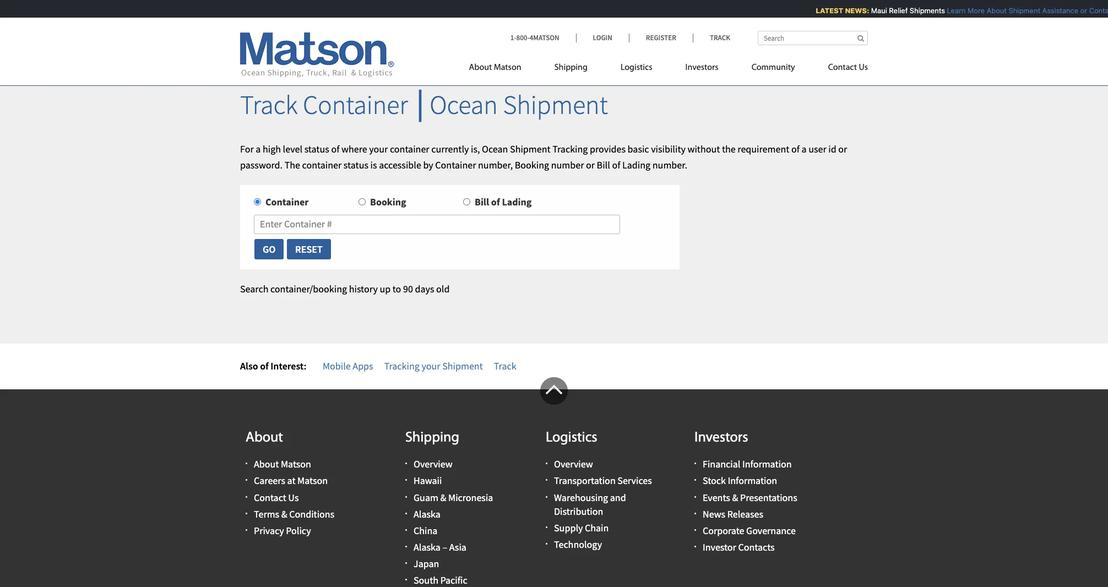 Task type: locate. For each thing, give the bounding box(es) containing it.
1 vertical spatial contact
[[254, 491, 286, 504]]

0 vertical spatial tracking
[[553, 143, 588, 155]]

800-
[[516, 33, 530, 42]]

container up accessible
[[390, 143, 429, 155]]

status down the where at the top
[[344, 158, 368, 171]]

1 horizontal spatial bill
[[597, 158, 610, 171]]

china link
[[414, 524, 438, 537]]

0 horizontal spatial about matson link
[[254, 458, 311, 470]]

1-
[[510, 33, 516, 42]]

provides
[[590, 143, 626, 155]]

investors link
[[669, 58, 735, 80]]

tracking
[[553, 143, 588, 155], [384, 360, 420, 372]]

bill
[[597, 158, 610, 171], [475, 196, 489, 208]]

a
[[256, 143, 261, 155], [802, 143, 807, 155]]

lading down basic
[[622, 158, 651, 171]]

level
[[283, 143, 302, 155]]

1 horizontal spatial status
[[344, 158, 368, 171]]

logistics up the transportation
[[546, 430, 597, 445]]

latest
[[811, 6, 839, 15]]

financial
[[703, 458, 740, 470]]

0 horizontal spatial us
[[288, 491, 299, 504]]

us inside top menu navigation
[[859, 63, 868, 72]]

0 vertical spatial alaska
[[414, 508, 441, 520]]

0 vertical spatial about matson link
[[469, 58, 538, 80]]

overview for hawaii
[[414, 458, 453, 470]]

search image
[[858, 35, 864, 42]]

logistics inside top menu navigation
[[621, 63, 652, 72]]

matson down the 1-
[[494, 63, 521, 72]]

overview link
[[414, 458, 453, 470], [554, 458, 593, 470]]

about inside the about matson careers at matson contact us terms & conditions privacy policy
[[254, 458, 279, 470]]

bill right the "bill of lading" option
[[475, 196, 489, 208]]

investors up financial
[[695, 430, 748, 445]]

about
[[982, 6, 1002, 15], [469, 63, 492, 72], [246, 430, 283, 445], [254, 458, 279, 470]]

1 vertical spatial track link
[[494, 360, 516, 372]]

1 horizontal spatial overview link
[[554, 458, 593, 470]]

investor
[[703, 541, 736, 554]]

1 horizontal spatial contact
[[828, 63, 857, 72]]

information up stock information link
[[742, 458, 792, 470]]

alaska down guam on the bottom left
[[414, 508, 441, 520]]

1 vertical spatial container
[[302, 158, 342, 171]]

investors down the register link
[[685, 63, 719, 72]]

us inside the about matson careers at matson contact us terms & conditions privacy policy
[[288, 491, 299, 504]]

a right for in the left top of the page
[[256, 143, 261, 155]]

logistics down the register link
[[621, 63, 652, 72]]

1 horizontal spatial track link
[[693, 33, 730, 42]]

status
[[304, 143, 329, 155], [344, 158, 368, 171]]

& up news releases link
[[732, 491, 738, 504]]

about for about
[[246, 430, 283, 445]]

1 vertical spatial logistics
[[546, 430, 597, 445]]

the
[[285, 158, 300, 171]]

1 horizontal spatial logistics
[[621, 63, 652, 72]]

container inside for a high level status of where your container currently is, ocean shipment tracking provides basic visibility without the requirement of a user id or password. the container status is accessible by container number, booking number or bill of lading number.
[[435, 158, 476, 171]]

lading down number,
[[502, 196, 532, 208]]

0 vertical spatial contact us link
[[812, 58, 868, 80]]

about matson link for 'careers at matson' "link"
[[254, 458, 311, 470]]

1 horizontal spatial &
[[440, 491, 446, 504]]

container up the where at the top
[[303, 88, 408, 121]]

overview link up hawaii link
[[414, 458, 453, 470]]

0 horizontal spatial bill
[[475, 196, 489, 208]]

contact us
[[828, 63, 868, 72]]

tracking your shipment link
[[384, 360, 483, 372]]

of left 'user'
[[791, 143, 800, 155]]

matson inside top menu navigation
[[494, 63, 521, 72]]

0 horizontal spatial booking
[[370, 196, 406, 208]]

about matson link down the 1-
[[469, 58, 538, 80]]

& inside financial information stock information events & presentations news releases corporate governance investor contacts
[[732, 491, 738, 504]]

0 vertical spatial track
[[710, 33, 730, 42]]

hawaii link
[[414, 474, 442, 487]]

1 vertical spatial matson
[[281, 458, 311, 470]]

overview inside overview transportation services warehousing and distribution supply chain technology
[[554, 458, 593, 470]]

matson
[[494, 63, 521, 72], [281, 458, 311, 470], [297, 474, 328, 487]]

alaska up japan
[[414, 541, 441, 554]]

1 horizontal spatial overview
[[554, 458, 593, 470]]

guam & micronesia link
[[414, 491, 493, 504]]

container right "the"
[[302, 158, 342, 171]]

container
[[390, 143, 429, 155], [302, 158, 342, 171]]

1 vertical spatial booking
[[370, 196, 406, 208]]

shipment inside for a high level status of where your container currently is, ocean shipment tracking provides basic visibility without the requirement of a user id or password. the container status is accessible by container number, booking number or bill of lading number.
[[510, 143, 551, 155]]

technology
[[554, 538, 602, 551]]

contact us link
[[812, 58, 868, 80], [254, 491, 299, 504]]

logistics
[[621, 63, 652, 72], [546, 430, 597, 445]]

0 vertical spatial track link
[[693, 33, 730, 42]]

to
[[393, 283, 401, 295]]

lading inside for a high level status of where your container currently is, ocean shipment tracking provides basic visibility without the requirement of a user id or password. the container status is accessible by container number, booking number or bill of lading number.
[[622, 158, 651, 171]]

0 horizontal spatial track
[[240, 88, 298, 121]]

of down provides
[[612, 158, 620, 171]]

news
[[703, 508, 725, 520]]

contact down the careers
[[254, 491, 286, 504]]

1 a from the left
[[256, 143, 261, 155]]

tracking up "number"
[[553, 143, 588, 155]]

1 vertical spatial status
[[344, 158, 368, 171]]

overview
[[414, 458, 453, 470], [554, 458, 593, 470]]

0 vertical spatial booking
[[515, 158, 549, 171]]

careers
[[254, 474, 285, 487]]

1 overview from the left
[[414, 458, 453, 470]]

warehousing
[[554, 491, 608, 504]]

1 vertical spatial bill
[[475, 196, 489, 208]]

0 horizontal spatial contact us link
[[254, 491, 299, 504]]

old
[[436, 283, 450, 295]]

0 horizontal spatial shipping
[[405, 430, 459, 445]]

matson for about matson careers at matson contact us terms & conditions privacy policy
[[281, 458, 311, 470]]

information up events & presentations link at bottom right
[[728, 474, 777, 487]]

overview link for shipping
[[414, 458, 453, 470]]

news releases link
[[703, 508, 763, 520]]

0 vertical spatial matson
[[494, 63, 521, 72]]

register link
[[629, 33, 693, 42]]

events
[[703, 491, 730, 504]]

conditions
[[289, 508, 334, 520]]

0 horizontal spatial lading
[[502, 196, 532, 208]]

contact down search search field
[[828, 63, 857, 72]]

0 horizontal spatial overview
[[414, 458, 453, 470]]

number.
[[653, 158, 687, 171]]

1 vertical spatial investors
[[695, 430, 748, 445]]

0 vertical spatial your
[[369, 143, 388, 155]]

1 horizontal spatial tracking
[[553, 143, 588, 155]]

a left 'user'
[[802, 143, 807, 155]]

0 horizontal spatial tracking
[[384, 360, 420, 372]]

contact inside top menu navigation
[[828, 63, 857, 72]]

overview link up the transportation
[[554, 458, 593, 470]]

or right id at the right
[[838, 143, 847, 155]]

1 horizontal spatial lading
[[622, 158, 651, 171]]

0 vertical spatial logistics
[[621, 63, 652, 72]]

1 overview link from the left
[[414, 458, 453, 470]]

lading
[[622, 158, 651, 171], [502, 196, 532, 208]]

south pacific link
[[414, 574, 467, 587]]

more
[[963, 6, 980, 15]]

1 vertical spatial your
[[422, 360, 440, 372]]

apps
[[353, 360, 373, 372]]

2 vertical spatial track
[[494, 360, 516, 372]]

0 vertical spatial investors
[[685, 63, 719, 72]]

about matson link up 'careers at matson' "link"
[[254, 458, 311, 470]]

0 horizontal spatial contact
[[254, 491, 286, 504]]

container down currently
[[435, 158, 476, 171]]

1 horizontal spatial shipping
[[554, 63, 588, 72]]

id
[[829, 143, 837, 155]]

booking left "number"
[[515, 158, 549, 171]]

1 horizontal spatial a
[[802, 143, 807, 155]]

0 horizontal spatial logistics
[[546, 430, 597, 445]]

2 overview link from the left
[[554, 458, 593, 470]]

1 vertical spatial about matson link
[[254, 458, 311, 470]]

1 vertical spatial us
[[288, 491, 299, 504]]

contact us link down 'search' image
[[812, 58, 868, 80]]

2 vertical spatial or
[[586, 158, 595, 171]]

1 horizontal spatial or
[[838, 143, 847, 155]]

distribution
[[554, 505, 603, 518]]

0 vertical spatial status
[[304, 143, 329, 155]]

0 horizontal spatial or
[[586, 158, 595, 171]]

japan link
[[414, 558, 439, 570]]

1 horizontal spatial us
[[859, 63, 868, 72]]

also of interest:
[[240, 360, 306, 372]]

2 overview from the left
[[554, 458, 593, 470]]

& inside the about matson careers at matson contact us terms & conditions privacy policy
[[281, 508, 287, 520]]

news:
[[840, 6, 865, 15]]

where
[[341, 143, 367, 155]]

up
[[380, 283, 391, 295]]

0 vertical spatial container
[[390, 143, 429, 155]]

0 vertical spatial us
[[859, 63, 868, 72]]

0 vertical spatial bill
[[597, 158, 610, 171]]

contact
[[828, 63, 857, 72], [254, 491, 286, 504]]

None search field
[[758, 31, 868, 45]]

1 horizontal spatial booking
[[515, 158, 549, 171]]

of left the where at the top
[[331, 143, 340, 155]]

1 horizontal spatial about matson link
[[469, 58, 538, 80]]

2 vertical spatial matson
[[297, 474, 328, 487]]

shipping link
[[538, 58, 604, 80]]

shipping down 4matson
[[554, 63, 588, 72]]

asia
[[449, 541, 466, 554]]

latest news: maui relief shipments learn more about shipment assistance or contain
[[811, 6, 1108, 15]]

tracking right apps
[[384, 360, 420, 372]]

shipments
[[905, 6, 940, 15]]

status right level
[[304, 143, 329, 155]]

1 vertical spatial container
[[435, 158, 476, 171]]

overview link for logistics
[[554, 458, 593, 470]]

2 horizontal spatial or
[[1076, 6, 1083, 15]]

footer
[[0, 377, 1108, 587]]

search container/booking history up to 90 days old
[[240, 283, 450, 295]]

bill down provides
[[597, 158, 610, 171]]

container right container radio at the top left
[[265, 196, 309, 208]]

4matson
[[530, 33, 559, 42]]

0 horizontal spatial track link
[[494, 360, 516, 372]]

2 horizontal spatial &
[[732, 491, 738, 504]]

1 horizontal spatial contact us link
[[812, 58, 868, 80]]

2 vertical spatial container
[[265, 196, 309, 208]]

terms & conditions link
[[254, 508, 334, 520]]

hawaii
[[414, 474, 442, 487]]

releases
[[727, 508, 763, 520]]

matson for about matson
[[494, 63, 521, 72]]

overview up the transportation
[[554, 458, 593, 470]]

overview for transportation
[[554, 458, 593, 470]]

about inside top menu navigation
[[469, 63, 492, 72]]

or left contain
[[1076, 6, 1083, 15]]

us up terms & conditions link
[[288, 491, 299, 504]]

container/booking
[[270, 283, 347, 295]]

None button
[[254, 238, 284, 260], [286, 238, 331, 260], [254, 238, 284, 260], [286, 238, 331, 260]]

history
[[349, 283, 378, 295]]

contact us link down the careers
[[254, 491, 299, 504]]

1 vertical spatial lading
[[502, 196, 532, 208]]

0 horizontal spatial your
[[369, 143, 388, 155]]

shipping inside top menu navigation
[[554, 63, 588, 72]]

your
[[369, 143, 388, 155], [422, 360, 440, 372]]

& up privacy policy link
[[281, 508, 287, 520]]

0 horizontal spatial &
[[281, 508, 287, 520]]

booking right booking radio
[[370, 196, 406, 208]]

matson right 'at'
[[297, 474, 328, 487]]

1 vertical spatial contact us link
[[254, 491, 299, 504]]

& right guam on the bottom left
[[440, 491, 446, 504]]

and
[[610, 491, 626, 504]]

us down 'search' image
[[859, 63, 868, 72]]

1-800-4matson link
[[510, 33, 576, 42]]

Search search field
[[758, 31, 868, 45]]

0 vertical spatial shipping
[[554, 63, 588, 72]]

2 horizontal spatial track
[[710, 33, 730, 42]]

0 vertical spatial contact
[[828, 63, 857, 72]]

0 vertical spatial lading
[[622, 158, 651, 171]]

0 horizontal spatial overview link
[[414, 458, 453, 470]]

contacts
[[738, 541, 775, 554]]

0 horizontal spatial a
[[256, 143, 261, 155]]

shipment
[[1004, 6, 1036, 15], [503, 88, 608, 121], [510, 143, 551, 155], [442, 360, 483, 372]]

0 vertical spatial or
[[1076, 6, 1083, 15]]

overview inside overview hawaii guam & micronesia alaska china alaska – asia japan south pacific
[[414, 458, 453, 470]]

matson up 'at'
[[281, 458, 311, 470]]

or right "number"
[[586, 158, 595, 171]]

1 vertical spatial alaska
[[414, 541, 441, 554]]

search
[[240, 283, 268, 295]]

shipping up hawaii link
[[405, 430, 459, 445]]

overview up hawaii link
[[414, 458, 453, 470]]



Task type: vqa. For each thing, say whether or not it's contained in the screenshot.
the top the Investors
yes



Task type: describe. For each thing, give the bounding box(es) containing it.
│ocean
[[413, 88, 498, 121]]

currently
[[431, 143, 469, 155]]

number,
[[478, 158, 513, 171]]

tracking your shipment
[[384, 360, 483, 372]]

privacy policy link
[[254, 524, 311, 537]]

requirement
[[738, 143, 789, 155]]

china
[[414, 524, 438, 537]]

about for about matson
[[469, 63, 492, 72]]

by
[[423, 158, 433, 171]]

bill of lading
[[475, 196, 532, 208]]

also
[[240, 360, 258, 372]]

mobile apps link
[[323, 360, 373, 372]]

1 vertical spatial track
[[240, 88, 298, 121]]

login link
[[576, 33, 629, 42]]

0 horizontal spatial status
[[304, 143, 329, 155]]

alaska link
[[414, 508, 441, 520]]

Booking radio
[[359, 199, 366, 206]]

days
[[415, 283, 434, 295]]

logistics link
[[604, 58, 669, 80]]

about matson
[[469, 63, 521, 72]]

0 vertical spatial information
[[742, 458, 792, 470]]

learn
[[942, 6, 961, 15]]

pacific
[[440, 574, 467, 587]]

mobile
[[323, 360, 351, 372]]

login
[[593, 33, 612, 42]]

footer containing about
[[0, 377, 1108, 587]]

0 vertical spatial container
[[303, 88, 408, 121]]

guam
[[414, 491, 438, 504]]

Bill of Lading radio
[[463, 199, 470, 206]]

blue matson logo with ocean, shipping, truck, rail and logistics written beneath it. image
[[240, 32, 394, 78]]

of right the "bill of lading" option
[[491, 196, 500, 208]]

2 a from the left
[[802, 143, 807, 155]]

financial information link
[[703, 458, 792, 470]]

is,
[[471, 143, 480, 155]]

privacy
[[254, 524, 284, 537]]

password.
[[240, 158, 283, 171]]

1 vertical spatial information
[[728, 474, 777, 487]]

1 horizontal spatial container
[[390, 143, 429, 155]]

micronesia
[[448, 491, 493, 504]]

about matson careers at matson contact us terms & conditions privacy policy
[[254, 458, 334, 537]]

corporate
[[703, 524, 744, 537]]

careers at matson link
[[254, 474, 328, 487]]

relief
[[885, 6, 903, 15]]

1 vertical spatial or
[[838, 143, 847, 155]]

corporate governance link
[[703, 524, 796, 537]]

2 alaska from the top
[[414, 541, 441, 554]]

1 horizontal spatial your
[[422, 360, 440, 372]]

japan
[[414, 558, 439, 570]]

for a high level status of where your container currently is, ocean shipment tracking provides basic visibility without the requirement of a user id or password. the container status is accessible by container number, booking number or bill of lading number.
[[240, 143, 847, 171]]

community link
[[735, 58, 812, 80]]

of right the also
[[260, 360, 269, 372]]

your inside for a high level status of where your container currently is, ocean shipment tracking provides basic visibility without the requirement of a user id or password. the container status is accessible by container number, booking number or bill of lading number.
[[369, 143, 388, 155]]

contain
[[1085, 6, 1108, 15]]

stock
[[703, 474, 726, 487]]

alaska – asia link
[[414, 541, 466, 554]]

supply
[[554, 522, 583, 534]]

overview hawaii guam & micronesia alaska china alaska – asia japan south pacific
[[414, 458, 493, 587]]

ocean
[[482, 143, 508, 155]]

90
[[403, 283, 413, 295]]

1 vertical spatial shipping
[[405, 430, 459, 445]]

supply chain link
[[554, 522, 609, 534]]

presentations
[[740, 491, 797, 504]]

1 vertical spatial tracking
[[384, 360, 420, 372]]

booking inside for a high level status of where your container currently is, ocean shipment tracking provides basic visibility without the requirement of a user id or password. the container status is accessible by container number, booking number or bill of lading number.
[[515, 158, 549, 171]]

mobile apps
[[323, 360, 373, 372]]

policy
[[286, 524, 311, 537]]

transportation
[[554, 474, 616, 487]]

south
[[414, 574, 438, 587]]

about for about matson careers at matson contact us terms & conditions privacy policy
[[254, 458, 279, 470]]

& inside overview hawaii guam & micronesia alaska china alaska – asia japan south pacific
[[440, 491, 446, 504]]

learn more about shipment assistance or contain link
[[942, 6, 1108, 15]]

1-800-4matson
[[510, 33, 559, 42]]

financial information stock information events & presentations news releases corporate governance investor contacts
[[703, 458, 797, 554]]

0 horizontal spatial container
[[302, 158, 342, 171]]

1 horizontal spatial track
[[494, 360, 516, 372]]

Enter Container # text field
[[254, 215, 620, 234]]

investors inside top menu navigation
[[685, 63, 719, 72]]

technology link
[[554, 538, 602, 551]]

track container │ocean shipment
[[240, 88, 608, 121]]

tracking inside for a high level status of where your container currently is, ocean shipment tracking provides basic visibility without the requirement of a user id or password. the container status is accessible by container number, booking number or bill of lading number.
[[553, 143, 588, 155]]

terms
[[254, 508, 279, 520]]

chain
[[585, 522, 609, 534]]

the
[[722, 143, 736, 155]]

contact inside the about matson careers at matson contact us terms & conditions privacy policy
[[254, 491, 286, 504]]

bill inside for a high level status of where your container currently is, ocean shipment tracking provides basic visibility without the requirement of a user id or password. the container status is accessible by container number, booking number or bill of lading number.
[[597, 158, 610, 171]]

high
[[263, 143, 281, 155]]

investor contacts link
[[703, 541, 775, 554]]

assistance
[[1038, 6, 1074, 15]]

Container radio
[[254, 199, 261, 206]]

top menu navigation
[[469, 58, 868, 80]]

community
[[752, 63, 795, 72]]

interest:
[[271, 360, 306, 372]]

warehousing and distribution link
[[554, 491, 626, 518]]

investors inside footer
[[695, 430, 748, 445]]

events & presentations link
[[703, 491, 797, 504]]

number
[[551, 158, 584, 171]]

–
[[443, 541, 447, 554]]

for
[[240, 143, 254, 155]]

governance
[[746, 524, 796, 537]]

services
[[618, 474, 652, 487]]

register
[[646, 33, 676, 42]]

1 alaska from the top
[[414, 508, 441, 520]]

transportation services link
[[554, 474, 652, 487]]

about matson link for shipping link
[[469, 58, 538, 80]]

backtop image
[[540, 377, 568, 405]]

is
[[370, 158, 377, 171]]



